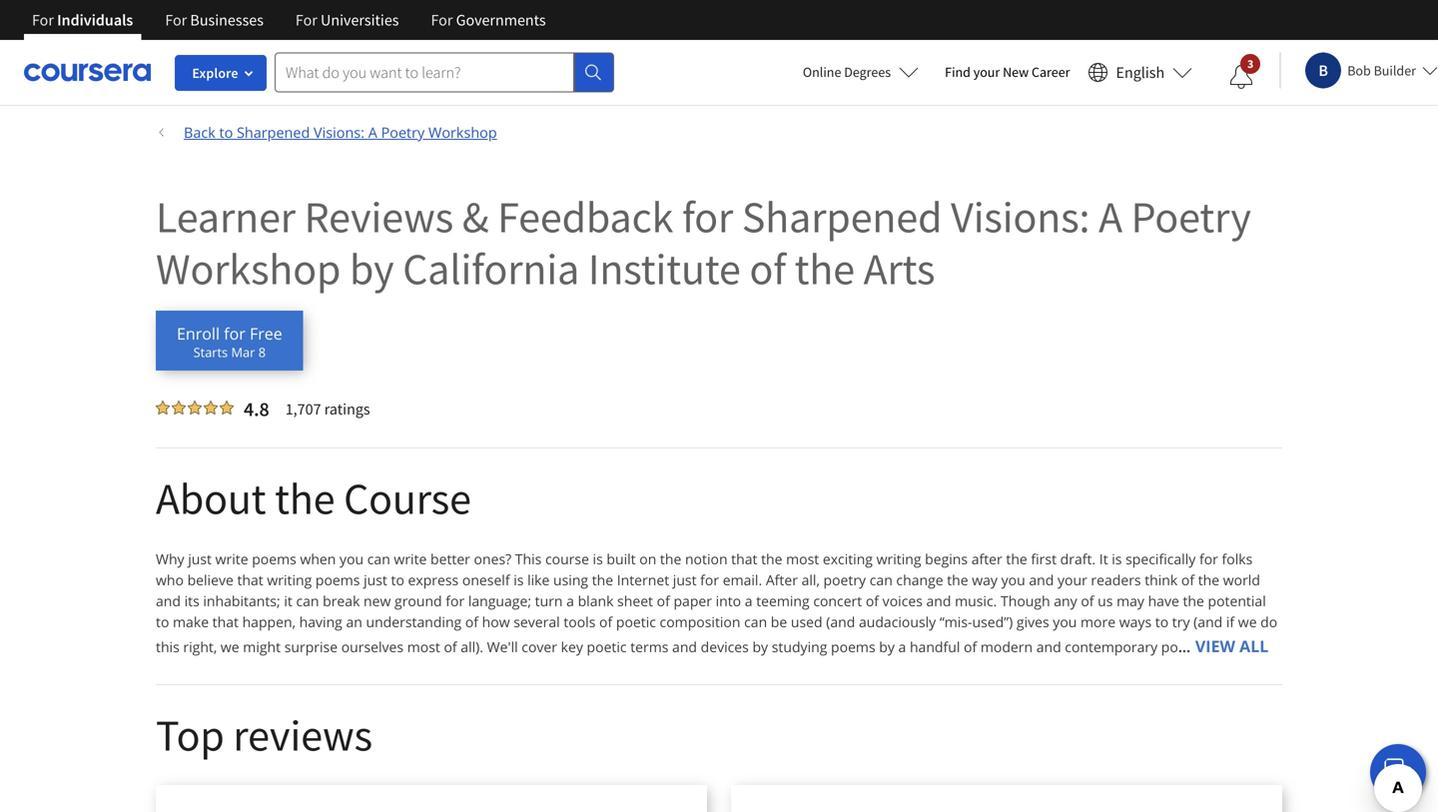 Task type: locate. For each thing, give the bounding box(es) containing it.
0 horizontal spatial (and
[[826, 612, 855, 631]]

it
[[1099, 549, 1108, 568]]

1 vertical spatial most
[[407, 637, 440, 656]]

online degrees
[[803, 63, 891, 81]]

most down understanding
[[407, 637, 440, 656]]

1 horizontal spatial writing
[[877, 549, 921, 568]]

1 horizontal spatial you
[[1001, 570, 1025, 589]]

that up email.
[[731, 549, 758, 568]]

can
[[367, 549, 390, 568], [870, 570, 893, 589], [296, 591, 319, 610], [744, 612, 767, 631]]

(and down the concert
[[826, 612, 855, 631]]

0 horizontal spatial writing
[[267, 570, 312, 589]]

that up "inhabitants;"
[[237, 570, 263, 589]]

way
[[972, 570, 998, 589]]

0 vertical spatial writing
[[877, 549, 921, 568]]

back to sharpened visions: a poetry workshop
[[184, 122, 497, 142]]

1 for from the left
[[32, 10, 54, 30]]

your
[[974, 63, 1000, 81], [1058, 570, 1087, 589]]

that
[[731, 549, 758, 568], [237, 570, 263, 589], [212, 612, 239, 631]]

0 vertical spatial a
[[368, 122, 377, 142]]

None search field
[[275, 52, 614, 92]]

0 vertical spatial poetry
[[381, 122, 425, 142]]

online degrees button
[[787, 50, 935, 94]]

0 horizontal spatial poetry
[[381, 122, 425, 142]]

0 horizontal spatial by
[[350, 241, 394, 296]]

poetic right key
[[587, 637, 627, 656]]

0 vertical spatial poetic
[[616, 612, 656, 631]]

0 horizontal spatial workshop
[[156, 241, 341, 296]]

workshop up the free
[[156, 241, 341, 296]]

just up the believe
[[188, 549, 212, 568]]

cover
[[522, 637, 557, 656]]

0 horizontal spatial write
[[215, 549, 248, 568]]

1 vertical spatial a
[[1099, 189, 1123, 244]]

visions: inside learner reviews & feedback for sharpened visions: a poetry workshop by california institute of the arts
[[951, 189, 1090, 244]]

1 vertical spatial workshop
[[156, 241, 341, 296]]

its
[[184, 591, 200, 610]]

about the course
[[156, 470, 471, 526]]

0 vertical spatial workshop
[[428, 122, 497, 142]]

readers
[[1091, 570, 1141, 589]]

2 horizontal spatial is
[[1112, 549, 1122, 568]]

surprise
[[284, 637, 338, 656]]

the up try
[[1183, 591, 1204, 610]]

1 horizontal spatial visions:
[[951, 189, 1090, 244]]

is right it
[[1112, 549, 1122, 568]]

chevron left image
[[156, 126, 168, 138]]

1 horizontal spatial we
[[1238, 612, 1257, 631]]

after
[[972, 549, 1003, 568]]

career
[[1032, 63, 1070, 81]]

paper
[[674, 591, 712, 610]]

poems left when
[[252, 549, 296, 568]]

1 vertical spatial poetry
[[1131, 189, 1251, 244]]

0 horizontal spatial we
[[221, 637, 239, 656]]

poetic
[[616, 612, 656, 631], [587, 637, 627, 656]]

1 horizontal spatial most
[[786, 549, 819, 568]]

exciting
[[823, 549, 873, 568]]

poetic down the "sheet"
[[616, 612, 656, 631]]

0 vertical spatial your
[[974, 63, 1000, 81]]

write
[[215, 549, 248, 568], [394, 549, 427, 568]]

that down "inhabitants;"
[[212, 612, 239, 631]]

1 horizontal spatial workshop
[[428, 122, 497, 142]]

1 horizontal spatial is
[[593, 549, 603, 568]]

right,
[[183, 637, 217, 656]]

for left individuals
[[32, 10, 54, 30]]

world
[[1223, 570, 1260, 589]]

for down back to sharpened visions: a poetry workshop link
[[682, 189, 733, 244]]

sharpened inside learner reviews & feedback for sharpened visions: a poetry workshop by california institute of the arts
[[742, 189, 942, 244]]

free
[[250, 323, 282, 344]]

a inside learner reviews & feedback for sharpened visions: a poetry workshop by california institute of the arts
[[1099, 189, 1123, 244]]

break
[[323, 591, 360, 610]]

is left like
[[514, 570, 524, 589]]

a down using
[[566, 591, 574, 610]]

writing up change
[[877, 549, 921, 568]]

1 horizontal spatial your
[[1058, 570, 1087, 589]]

devices
[[701, 637, 749, 656]]

1 horizontal spatial a
[[745, 591, 753, 610]]

you right when
[[340, 549, 364, 568]]

0 vertical spatial that
[[731, 549, 758, 568]]

0 horizontal spatial poems
[[252, 549, 296, 568]]

banner navigation
[[16, 0, 562, 40]]

you
[[340, 549, 364, 568], [1001, 570, 1025, 589], [1053, 612, 1077, 631]]

you up though
[[1001, 570, 1025, 589]]

1 horizontal spatial poems
[[315, 570, 360, 589]]

of inside learner reviews & feedback for sharpened visions: a poetry workshop by california institute of the arts
[[750, 241, 786, 296]]

(and left if
[[1194, 612, 1223, 631]]

2 vertical spatial that
[[212, 612, 239, 631]]

the left first
[[1006, 549, 1028, 568]]

1 vertical spatial writing
[[267, 570, 312, 589]]

writing up it
[[267, 570, 312, 589]]

your down the draft.
[[1058, 570, 1087, 589]]

2 vertical spatial poems
[[831, 637, 876, 656]]

by inside learner reviews & feedback for sharpened visions: a poetry workshop by california institute of the arts
[[350, 241, 394, 296]]

2 horizontal spatial by
[[879, 637, 895, 656]]

is left built
[[593, 549, 603, 568]]

for inside learner reviews & feedback for sharpened visions: a poetry workshop by california institute of the arts
[[682, 189, 733, 244]]

like
[[527, 570, 550, 589]]

how
[[482, 612, 510, 631]]

starts
[[193, 344, 228, 361]]

for
[[32, 10, 54, 30], [165, 10, 187, 30], [296, 10, 317, 30], [431, 10, 453, 30]]

0 horizontal spatial a
[[368, 122, 377, 142]]

poems up break
[[315, 570, 360, 589]]

1 horizontal spatial sharpened
[[742, 189, 942, 244]]

just up new
[[364, 570, 387, 589]]

is
[[593, 549, 603, 568], [1112, 549, 1122, 568], [514, 570, 524, 589]]

2 (and from the left
[[1194, 612, 1223, 631]]

built
[[607, 549, 636, 568]]

1 vertical spatial sharpened
[[742, 189, 942, 244]]

might
[[243, 637, 281, 656]]

0 vertical spatial visions:
[[314, 122, 365, 142]]

0 horizontal spatial just
[[188, 549, 212, 568]]

1,707
[[285, 399, 321, 419]]

we right right,
[[221, 637, 239, 656]]

1 horizontal spatial by
[[753, 637, 768, 656]]

1 horizontal spatial write
[[394, 549, 427, 568]]

enroll
[[177, 323, 220, 344]]

feedback
[[498, 189, 673, 244]]

for left universities
[[296, 10, 317, 30]]

1 vertical spatial visions:
[[951, 189, 1090, 244]]

0 vertical spatial poems
[[252, 549, 296, 568]]

just up paper
[[673, 570, 697, 589]]

any
[[1054, 591, 1077, 610]]

sharpened
[[237, 122, 310, 142], [742, 189, 942, 244]]

terms
[[630, 637, 669, 656]]

explore button
[[175, 55, 267, 91]]

reviews
[[304, 189, 454, 244]]

make
[[173, 612, 209, 631]]

may
[[1117, 591, 1145, 610]]

2 horizontal spatial just
[[673, 570, 697, 589]]

2 write from the left
[[394, 549, 427, 568]]

filled star image
[[156, 401, 170, 414]]

just
[[188, 549, 212, 568], [364, 570, 387, 589], [673, 570, 697, 589]]

3 for from the left
[[296, 10, 317, 30]]

0 horizontal spatial your
[[974, 63, 1000, 81]]

this
[[156, 637, 180, 656]]

1 filled star image from the left
[[172, 401, 186, 414]]

for
[[682, 189, 733, 244], [224, 323, 245, 344], [1199, 549, 1218, 568], [700, 570, 719, 589], [446, 591, 465, 610]]

0 horizontal spatial is
[[514, 570, 524, 589]]

1 vertical spatial we
[[221, 637, 239, 656]]

it
[[284, 591, 292, 610]]

a down audaciously
[[898, 637, 906, 656]]

to inside back to sharpened visions: a poetry workshop link
[[219, 122, 233, 142]]

for left the free
[[224, 323, 245, 344]]

to right back
[[219, 122, 233, 142]]

1 vertical spatial your
[[1058, 570, 1087, 589]]

ratings
[[324, 399, 370, 419]]

have
[[1148, 591, 1179, 610]]

2 vertical spatial you
[[1053, 612, 1077, 631]]

believe
[[187, 570, 234, 589]]

filled star image
[[172, 401, 186, 414], [188, 401, 202, 414], [204, 401, 218, 414], [220, 401, 234, 414]]

of
[[750, 241, 786, 296], [1181, 570, 1195, 589], [657, 591, 670, 610], [866, 591, 879, 610], [1081, 591, 1094, 610], [465, 612, 478, 631], [599, 612, 612, 631], [444, 637, 457, 656], [964, 637, 977, 656]]

top reviews
[[156, 707, 373, 763]]

language;
[[468, 591, 531, 610]]

1 horizontal spatial a
[[1099, 189, 1123, 244]]

poems down the concert
[[831, 637, 876, 656]]

to left try
[[1155, 612, 1169, 631]]

gives
[[1017, 612, 1049, 631]]

the left arts
[[795, 241, 855, 296]]

for up the what do you want to learn? text field
[[431, 10, 453, 30]]

workshop down the what do you want to learn? text field
[[428, 122, 497, 142]]

contemporary
[[1065, 637, 1158, 656]]

for down notion
[[700, 570, 719, 589]]

for left businesses
[[165, 10, 187, 30]]

0 vertical spatial you
[[340, 549, 364, 568]]

you down any
[[1053, 612, 1077, 631]]

2 for from the left
[[165, 10, 187, 30]]

write up the believe
[[215, 549, 248, 568]]

for for universities
[[296, 10, 317, 30]]

1 write from the left
[[215, 549, 248, 568]]

bob
[[1348, 61, 1371, 79]]

an
[[346, 612, 362, 631]]

0 horizontal spatial sharpened
[[237, 122, 310, 142]]

write up the express
[[394, 549, 427, 568]]

happen,
[[242, 612, 296, 631]]

about
[[156, 470, 266, 526]]

a right into
[[745, 591, 753, 610]]

voices
[[883, 591, 923, 610]]

first
[[1031, 549, 1057, 568]]

sheet
[[617, 591, 653, 610]]

0 horizontal spatial a
[[566, 591, 574, 610]]

for for individuals
[[32, 10, 54, 30]]

3 button
[[1214, 53, 1270, 101]]

draft.
[[1060, 549, 1096, 568]]

degrees
[[844, 63, 891, 81]]

builder
[[1374, 61, 1416, 79]]

explore
[[192, 64, 238, 82]]

your right find
[[974, 63, 1000, 81]]

1 horizontal spatial poetry
[[1131, 189, 1251, 244]]

and down gives
[[1036, 637, 1061, 656]]

we right if
[[1238, 612, 1257, 631]]

0 vertical spatial we
[[1238, 612, 1257, 631]]

1 vertical spatial that
[[237, 570, 263, 589]]

the inside learner reviews & feedback for sharpened visions: a poetry workshop by california institute of the arts
[[795, 241, 855, 296]]

1 horizontal spatial (and
[[1194, 612, 1223, 631]]

0 horizontal spatial you
[[340, 549, 364, 568]]

mar
[[231, 344, 255, 361]]

1 vertical spatial you
[[1001, 570, 1025, 589]]

2 horizontal spatial you
[[1053, 612, 1077, 631]]

the
[[795, 241, 855, 296], [275, 470, 335, 526], [660, 549, 681, 568], [761, 549, 783, 568], [1006, 549, 1028, 568], [592, 570, 613, 589], [947, 570, 968, 589], [1198, 570, 1220, 589], [1183, 591, 1204, 610]]

though
[[1001, 591, 1050, 610]]

4 for from the left
[[431, 10, 453, 30]]

the up when
[[275, 470, 335, 526]]

workshop
[[428, 122, 497, 142], [156, 241, 341, 296]]

most up the all,
[[786, 549, 819, 568]]



Task type: vqa. For each thing, say whether or not it's contained in the screenshot.
Right,
yes



Task type: describe. For each thing, give the bounding box(es) containing it.
view all button
[[1194, 632, 1270, 660]]

think
[[1145, 570, 1178, 589]]

the down begins
[[947, 570, 968, 589]]

find
[[945, 63, 971, 81]]

the up after
[[761, 549, 783, 568]]

&
[[462, 189, 489, 244]]

governments
[[456, 10, 546, 30]]

individuals
[[57, 10, 133, 30]]

can up new
[[367, 549, 390, 568]]

and down who
[[156, 591, 181, 610]]

for universities
[[296, 10, 399, 30]]

turn
[[535, 591, 563, 610]]

specifically
[[1126, 549, 1196, 568]]

universities
[[321, 10, 399, 30]]

3 filled star image from the left
[[204, 401, 218, 414]]

try
[[1172, 612, 1190, 631]]

the up blank
[[592, 570, 613, 589]]

the right 'on'
[[660, 549, 681, 568]]

ourselves
[[341, 637, 404, 656]]

to up ground
[[391, 570, 404, 589]]

new
[[1003, 63, 1029, 81]]

and down first
[[1029, 570, 1054, 589]]

for for businesses
[[165, 10, 187, 30]]

several
[[514, 612, 560, 631]]

and up "mis-
[[926, 591, 951, 610]]

for left folks
[[1199, 549, 1218, 568]]

inhabitants;
[[203, 591, 280, 610]]

if
[[1226, 612, 1235, 631]]

What do you want to learn? text field
[[275, 52, 574, 92]]

enroll for free starts mar 8
[[177, 323, 282, 361]]

2 horizontal spatial a
[[898, 637, 906, 656]]

institute
[[588, 241, 741, 296]]

and down composition
[[672, 637, 697, 656]]

find your new career link
[[935, 60, 1080, 85]]

0 vertical spatial most
[[786, 549, 819, 568]]

1 (and from the left
[[826, 612, 855, 631]]

bob builder
[[1348, 61, 1416, 79]]

concert
[[813, 591, 862, 610]]

english button
[[1080, 40, 1201, 105]]

reviews
[[233, 707, 373, 763]]

ways
[[1119, 612, 1152, 631]]

learner
[[156, 189, 296, 244]]

can left be
[[744, 612, 767, 631]]

show notifications image
[[1230, 65, 1254, 89]]

2 horizontal spatial poems
[[831, 637, 876, 656]]

0 horizontal spatial most
[[407, 637, 440, 656]]

0 vertical spatial sharpened
[[237, 122, 310, 142]]

teeming
[[756, 591, 810, 610]]

change
[[896, 570, 943, 589]]

all).
[[461, 637, 483, 656]]

having
[[299, 612, 342, 631]]

why just write poems when you can write better ones? this course is built on the notion that the most exciting writing begins after the first draft. it is specifically for folks who believe that writing poems just to express oneself is like using the internet just for email. after all, poetry can change the way you and your readers think of the world and its inhabitants; it can break new ground for language; turn a blank sheet of paper into a teeming concert of voices and music.  though any of us may have the potential to make that happen, having an understanding of how several tools of poetic composition can be used (and audaciously "mis-used") gives you more ways to try (and if we do this right, we might surprise ourselves most of all).   we'll cover key poetic terms and devices by studying poems by a handful of modern and contemporary po ... view all
[[156, 549, 1278, 657]]

0 horizontal spatial visions:
[[314, 122, 365, 142]]

express
[[408, 570, 459, 589]]

internet
[[617, 570, 669, 589]]

do
[[1261, 612, 1278, 631]]

top
[[156, 707, 224, 763]]

b
[[1319, 60, 1328, 80]]

for businesses
[[165, 10, 264, 30]]

on
[[639, 549, 657, 568]]

understanding
[[366, 612, 462, 631]]

back to sharpened visions: a poetry workshop link
[[156, 106, 1282, 143]]

2 filled star image from the left
[[188, 401, 202, 414]]

california
[[403, 241, 579, 296]]

after
[[766, 570, 798, 589]]

ground
[[395, 591, 442, 610]]

folks
[[1222, 549, 1253, 568]]

all
[[1240, 635, 1269, 657]]

used")
[[972, 612, 1013, 631]]

4 filled star image from the left
[[220, 401, 234, 414]]

modern
[[981, 637, 1033, 656]]

your inside why just write poems when you can write better ones? this course is built on the notion that the most exciting writing begins after the first draft. it is specifically for folks who believe that writing poems just to express oneself is like using the internet just for email. after all, poetry can change the way you and your readers think of the world and its inhabitants; it can break new ground for language; turn a blank sheet of paper into a teeming concert of voices and music.  though any of us may have the potential to make that happen, having an understanding of how several tools of poetic composition can be used (and audaciously "mis-used") gives you more ways to try (and if we do this right, we might surprise ourselves most of all).   we'll cover key poetic terms and devices by studying poems by a handful of modern and contemporary po ... view all
[[1058, 570, 1087, 589]]

handful
[[910, 637, 960, 656]]

using
[[553, 570, 588, 589]]

for down the express
[[446, 591, 465, 610]]

learner reviews & feedback for sharpened visions: a poetry workshop by california institute of the arts
[[156, 189, 1251, 296]]

key
[[561, 637, 583, 656]]

your inside the find your new career link
[[974, 63, 1000, 81]]

view
[[1195, 635, 1236, 657]]

english
[[1116, 62, 1165, 82]]

po
[[1161, 637, 1178, 656]]

studying
[[772, 637, 827, 656]]

for inside enroll for free starts mar 8
[[224, 323, 245, 344]]

used
[[791, 612, 823, 631]]

3
[[1247, 56, 1254, 71]]

1 vertical spatial poems
[[315, 570, 360, 589]]

poetry inside learner reviews & feedback for sharpened visions: a poetry workshop by california institute of the arts
[[1131, 189, 1251, 244]]

the left world
[[1198, 570, 1220, 589]]

coursera image
[[24, 56, 151, 88]]

we'll
[[487, 637, 518, 656]]

"mis-
[[940, 612, 972, 631]]

1 horizontal spatial just
[[364, 570, 387, 589]]

new
[[364, 591, 391, 610]]

1 vertical spatial poetic
[[587, 637, 627, 656]]

8
[[258, 344, 266, 361]]

can right it
[[296, 591, 319, 610]]

oneself
[[462, 570, 510, 589]]

can up voices
[[870, 570, 893, 589]]

course
[[545, 549, 589, 568]]

workshop inside learner reviews & feedback for sharpened visions: a poetry workshop by california institute of the arts
[[156, 241, 341, 296]]

blank
[[578, 591, 614, 610]]

to up this
[[156, 612, 169, 631]]

businesses
[[190, 10, 264, 30]]

begins
[[925, 549, 968, 568]]

chat with us image
[[1382, 756, 1414, 788]]

audaciously
[[859, 612, 936, 631]]

poetry
[[824, 570, 866, 589]]

for for governments
[[431, 10, 453, 30]]

...
[[1178, 637, 1191, 656]]

more
[[1081, 612, 1116, 631]]

arts
[[864, 241, 935, 296]]



